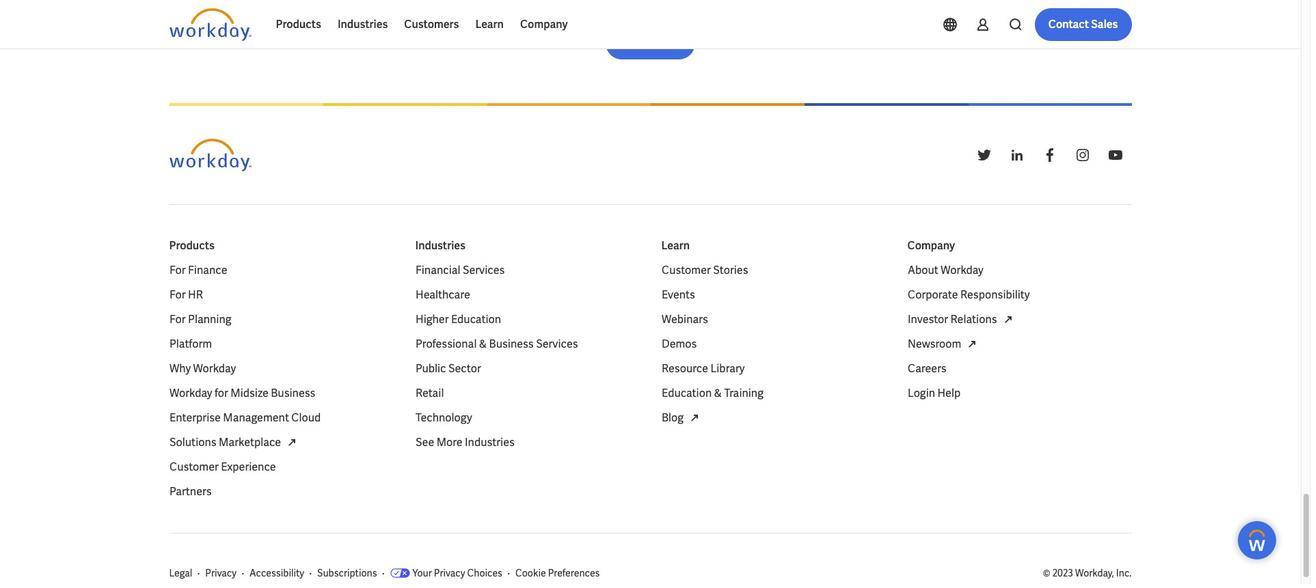 Task type: locate. For each thing, give the bounding box(es) containing it.
0 horizontal spatial education
[[451, 313, 501, 327]]

demos link
[[662, 336, 697, 353]]

why
[[169, 362, 191, 376]]

for inside 'link'
[[169, 263, 185, 278]]

0 vertical spatial learn
[[475, 17, 504, 31]]

technology link
[[415, 410, 472, 427]]

2 go to the homepage image from the top
[[169, 139, 251, 172]]

company
[[520, 17, 568, 31], [908, 239, 955, 253]]

privacy link
[[205, 567, 237, 581]]

& for professional
[[479, 337, 487, 352]]

customers button
[[396, 8, 467, 41]]

partners
[[169, 485, 211, 499]]

customer
[[662, 263, 711, 278], [169, 460, 218, 475]]

enterprise management cloud
[[169, 411, 321, 425]]

education
[[451, 313, 501, 327], [662, 386, 712, 401]]

privacy right your
[[434, 568, 465, 580]]

workday up for
[[193, 362, 236, 376]]

& up sector
[[479, 337, 487, 352]]

3 list from the left
[[662, 263, 886, 427]]

customer for customer stories
[[662, 263, 711, 278]]

talk to sales
[[620, 36, 681, 50]]

talk
[[620, 36, 640, 50]]

for
[[169, 263, 185, 278], [169, 288, 185, 302], [169, 313, 185, 327]]

customer inside customer stories link
[[662, 263, 711, 278]]

company inside company dropdown button
[[520, 17, 568, 31]]

business down higher education link
[[489, 337, 533, 352]]

corporate
[[908, 288, 958, 302]]

for for for hr
[[169, 288, 185, 302]]

retail link
[[415, 386, 444, 402]]

for planning link
[[169, 312, 231, 328]]

2 horizontal spatial opens in a new tab image
[[1000, 312, 1016, 328]]

2 vertical spatial for
[[169, 313, 185, 327]]

corporate responsibility link
[[908, 287, 1030, 304]]

2023
[[1053, 568, 1073, 580]]

2 list from the left
[[415, 263, 640, 451]]

responsibility
[[960, 288, 1030, 302]]

talk to sales link
[[606, 27, 695, 60]]

accessibility link
[[250, 567, 304, 581]]

2 privacy from the left
[[434, 568, 465, 580]]

cookie
[[516, 568, 546, 580]]

0 horizontal spatial learn
[[475, 17, 504, 31]]

0 vertical spatial company
[[520, 17, 568, 31]]

1 horizontal spatial privacy
[[434, 568, 465, 580]]

go to twitter image
[[976, 147, 992, 163]]

workday up enterprise
[[169, 386, 212, 401]]

legal link
[[169, 567, 192, 581]]

for finance link
[[169, 263, 227, 279]]

customer down solutions in the bottom of the page
[[169, 460, 218, 475]]

1 horizontal spatial products
[[276, 17, 321, 31]]

1 horizontal spatial opens in a new tab image
[[686, 410, 703, 427]]

0 horizontal spatial customer
[[169, 460, 218, 475]]

business up cloud
[[271, 386, 315, 401]]

services
[[462, 263, 505, 278], [536, 337, 578, 352]]

financial
[[415, 263, 460, 278]]

privacy right legal
[[205, 568, 237, 580]]

0 vertical spatial products
[[276, 17, 321, 31]]

customer inside customer experience 'link'
[[169, 460, 218, 475]]

industries up the financial
[[415, 239, 466, 253]]

1 horizontal spatial &
[[714, 386, 722, 401]]

webinars link
[[662, 312, 708, 328]]

for left hr
[[169, 288, 185, 302]]

your
[[413, 568, 432, 580]]

demos
[[662, 337, 697, 352]]

0 horizontal spatial opens in a new tab image
[[284, 435, 300, 451]]

cloud
[[291, 411, 321, 425]]

company right learn dropdown button
[[520, 17, 568, 31]]

0 vertical spatial go to the homepage image
[[169, 8, 251, 41]]

login
[[908, 386, 935, 401]]

1 vertical spatial opens in a new tab image
[[686, 410, 703, 427]]

2 vertical spatial opens in a new tab image
[[284, 435, 300, 451]]

0 vertical spatial &
[[479, 337, 487, 352]]

help
[[937, 386, 960, 401]]

1 horizontal spatial customer
[[662, 263, 711, 278]]

company button
[[512, 8, 576, 41]]

1 vertical spatial services
[[536, 337, 578, 352]]

learn left company dropdown button at top
[[475, 17, 504, 31]]

subscriptions
[[317, 568, 377, 580]]

opens in a new tab image for blog
[[686, 410, 703, 427]]

1 vertical spatial &
[[714, 386, 722, 401]]

products left industries dropdown button
[[276, 17, 321, 31]]

list containing about workday
[[908, 263, 1132, 402]]

0 horizontal spatial &
[[479, 337, 487, 352]]

0 vertical spatial customer
[[662, 263, 711, 278]]

1 vertical spatial workday
[[193, 362, 236, 376]]

list
[[169, 263, 393, 501], [415, 263, 640, 451], [662, 263, 886, 427], [908, 263, 1132, 402]]

workday up corporate responsibility
[[941, 263, 983, 278]]

1 list from the left
[[169, 263, 393, 501]]

opens in a new tab image down cloud
[[284, 435, 300, 451]]

healthcare
[[415, 288, 470, 302]]

1 vertical spatial company
[[908, 239, 955, 253]]

0 vertical spatial education
[[451, 313, 501, 327]]

more
[[436, 436, 462, 450]]

1 horizontal spatial learn
[[662, 239, 690, 253]]

for for for finance
[[169, 263, 185, 278]]

sector
[[448, 362, 481, 376]]

financial services link
[[415, 263, 505, 279]]

1 vertical spatial education
[[662, 386, 712, 401]]

workday
[[941, 263, 983, 278], [193, 362, 236, 376], [169, 386, 212, 401]]

newsroom
[[908, 337, 961, 352]]

public sector
[[415, 362, 481, 376]]

workday,
[[1075, 568, 1114, 580]]

inc.
[[1116, 568, 1132, 580]]

newsroom link
[[908, 336, 980, 353]]

0 vertical spatial for
[[169, 263, 185, 278]]

list containing for finance
[[169, 263, 393, 501]]

0 horizontal spatial company
[[520, 17, 568, 31]]

3 for from the top
[[169, 313, 185, 327]]

preferences
[[548, 568, 600, 580]]

education up professional & business services
[[451, 313, 501, 327]]

privacy
[[205, 568, 237, 580], [434, 568, 465, 580]]

choices
[[467, 568, 503, 580]]

0 horizontal spatial services
[[462, 263, 505, 278]]

1 horizontal spatial company
[[908, 239, 955, 253]]

0 horizontal spatial business
[[271, 386, 315, 401]]

customer experience link
[[169, 460, 276, 476]]

1 for from the top
[[169, 263, 185, 278]]

go to the homepage image
[[169, 8, 251, 41], [169, 139, 251, 172]]

0 vertical spatial business
[[489, 337, 533, 352]]

2 vertical spatial industries
[[465, 436, 514, 450]]

education down resource
[[662, 386, 712, 401]]

public sector link
[[415, 361, 481, 377]]

partners link
[[169, 484, 211, 501]]

business
[[489, 337, 533, 352], [271, 386, 315, 401]]

industries right products dropdown button
[[338, 17, 388, 31]]

products up for finance
[[169, 239, 215, 253]]

go to facebook image
[[1042, 147, 1058, 163]]

1 horizontal spatial business
[[489, 337, 533, 352]]

4 list from the left
[[908, 263, 1132, 402]]

for up for hr
[[169, 263, 185, 278]]

sales
[[1091, 17, 1118, 31], [655, 36, 681, 50]]

1 vertical spatial go to the homepage image
[[169, 139, 251, 172]]

opens in a new tab image down responsibility at right
[[1000, 312, 1016, 328]]

why workday link
[[169, 361, 236, 377]]

sales right to
[[655, 36, 681, 50]]

customer up events
[[662, 263, 711, 278]]

education & training link
[[662, 386, 763, 402]]

your privacy choices link
[[390, 567, 503, 581]]

training
[[724, 386, 763, 401]]

1 vertical spatial learn
[[662, 239, 690, 253]]

for down for hr link
[[169, 313, 185, 327]]

©
[[1043, 568, 1051, 580]]

your privacy choices
[[413, 568, 503, 580]]

2 for from the top
[[169, 288, 185, 302]]

1 vertical spatial for
[[169, 288, 185, 302]]

industries right more
[[465, 436, 514, 450]]

professional & business services link
[[415, 336, 578, 353]]

0 vertical spatial workday
[[941, 263, 983, 278]]

0 horizontal spatial sales
[[655, 36, 681, 50]]

0 horizontal spatial privacy
[[205, 568, 237, 580]]

sales right contact in the right of the page
[[1091, 17, 1118, 31]]

& left training
[[714, 386, 722, 401]]

investor relations link
[[908, 312, 1016, 328]]

see more industries link
[[415, 435, 514, 451]]

opens in a new tab image
[[1000, 312, 1016, 328], [686, 410, 703, 427], [284, 435, 300, 451]]

1 horizontal spatial education
[[662, 386, 712, 401]]

0 vertical spatial sales
[[1091, 17, 1118, 31]]

industries inside dropdown button
[[338, 17, 388, 31]]

for planning
[[169, 313, 231, 327]]

opens in a new tab image
[[964, 336, 980, 353]]

learn
[[475, 17, 504, 31], [662, 239, 690, 253]]

opens in a new tab image right blog
[[686, 410, 703, 427]]

about workday
[[908, 263, 983, 278]]

resource library link
[[662, 361, 745, 377]]

list containing financial services
[[415, 263, 640, 451]]

1 vertical spatial customer
[[169, 460, 218, 475]]

learn up customer stories
[[662, 239, 690, 253]]

cookie preferences
[[516, 568, 600, 580]]

company up the about
[[908, 239, 955, 253]]

list containing customer stories
[[662, 263, 886, 427]]

0 horizontal spatial products
[[169, 239, 215, 253]]

0 vertical spatial industries
[[338, 17, 388, 31]]

1 vertical spatial sales
[[655, 36, 681, 50]]

products
[[276, 17, 321, 31], [169, 239, 215, 253]]

0 vertical spatial opens in a new tab image
[[1000, 312, 1016, 328]]

products inside dropdown button
[[276, 17, 321, 31]]

financial services
[[415, 263, 505, 278]]



Task type: describe. For each thing, give the bounding box(es) containing it.
contact sales link
[[1035, 8, 1132, 41]]

management
[[223, 411, 289, 425]]

technology
[[415, 411, 472, 425]]

customer for customer experience
[[169, 460, 218, 475]]

workday for midsize business link
[[169, 386, 315, 402]]

1 horizontal spatial services
[[536, 337, 578, 352]]

hr
[[188, 288, 203, 302]]

midsize
[[230, 386, 268, 401]]

0 vertical spatial services
[[462, 263, 505, 278]]

planning
[[188, 313, 231, 327]]

1 privacy from the left
[[205, 568, 237, 580]]

education & training
[[662, 386, 763, 401]]

contact
[[1049, 17, 1089, 31]]

login help
[[908, 386, 960, 401]]

list for company
[[908, 263, 1132, 402]]

solutions marketplace
[[169, 436, 281, 450]]

1 vertical spatial products
[[169, 239, 215, 253]]

healthcare link
[[415, 287, 470, 304]]

relations
[[950, 313, 997, 327]]

list for industries
[[415, 263, 640, 451]]

enterprise management cloud link
[[169, 410, 321, 427]]

login help link
[[908, 386, 960, 402]]

1 go to the homepage image from the top
[[169, 8, 251, 41]]

investor
[[908, 313, 948, 327]]

for
[[214, 386, 228, 401]]

contact sales
[[1049, 17, 1118, 31]]

library
[[710, 362, 745, 376]]

1 vertical spatial industries
[[415, 239, 466, 253]]

cookie preferences link
[[516, 567, 600, 581]]

platform
[[169, 337, 212, 352]]

experience
[[221, 460, 276, 475]]

corporate responsibility
[[908, 288, 1030, 302]]

list for products
[[169, 263, 393, 501]]

products button
[[268, 8, 329, 41]]

marketplace
[[219, 436, 281, 450]]

opens in a new tab image for solutions marketplace
[[284, 435, 300, 451]]

events
[[662, 288, 695, 302]]

see
[[415, 436, 434, 450]]

platform link
[[169, 336, 212, 353]]

higher education
[[415, 313, 501, 327]]

careers
[[908, 362, 946, 376]]

2 vertical spatial workday
[[169, 386, 212, 401]]

blog link
[[662, 410, 703, 427]]

go to instagram image
[[1075, 147, 1091, 163]]

blog
[[662, 411, 683, 425]]

careers link
[[908, 361, 946, 377]]

go to youtube image
[[1107, 147, 1124, 163]]

& for education
[[714, 386, 722, 401]]

resource
[[662, 362, 708, 376]]

learn inside dropdown button
[[475, 17, 504, 31]]

investor relations
[[908, 313, 997, 327]]

solutions
[[169, 436, 216, 450]]

about
[[908, 263, 938, 278]]

1 horizontal spatial sales
[[1091, 17, 1118, 31]]

events link
[[662, 287, 695, 304]]

webinars
[[662, 313, 708, 327]]

stories
[[713, 263, 748, 278]]

legal
[[169, 568, 192, 580]]

customer stories link
[[662, 263, 748, 279]]

see more industries
[[415, 436, 514, 450]]

privacy image
[[390, 569, 410, 579]]

resource library
[[662, 362, 745, 376]]

go to linkedin image
[[1009, 147, 1025, 163]]

1 vertical spatial business
[[271, 386, 315, 401]]

workday for midsize business
[[169, 386, 315, 401]]

enterprise
[[169, 411, 220, 425]]

to
[[642, 36, 652, 50]]

higher
[[415, 313, 449, 327]]

list for learn
[[662, 263, 886, 427]]

workday for why workday
[[193, 362, 236, 376]]

subscriptions link
[[317, 567, 377, 581]]

workday for about workday
[[941, 263, 983, 278]]

higher education link
[[415, 312, 501, 328]]

customer experience
[[169, 460, 276, 475]]

why workday
[[169, 362, 236, 376]]

industries button
[[329, 8, 396, 41]]

customers
[[404, 17, 459, 31]]

professional
[[415, 337, 476, 352]]

opens in a new tab image for investor relations
[[1000, 312, 1016, 328]]

for hr link
[[169, 287, 203, 304]]

for hr
[[169, 288, 203, 302]]

accessibility
[[250, 568, 304, 580]]

for for for planning
[[169, 313, 185, 327]]

solutions marketplace link
[[169, 435, 300, 451]]

for finance
[[169, 263, 227, 278]]

learn button
[[467, 8, 512, 41]]

© 2023 workday, inc.
[[1043, 568, 1132, 580]]



Task type: vqa. For each thing, say whether or not it's contained in the screenshot.
For Finance's the For
yes



